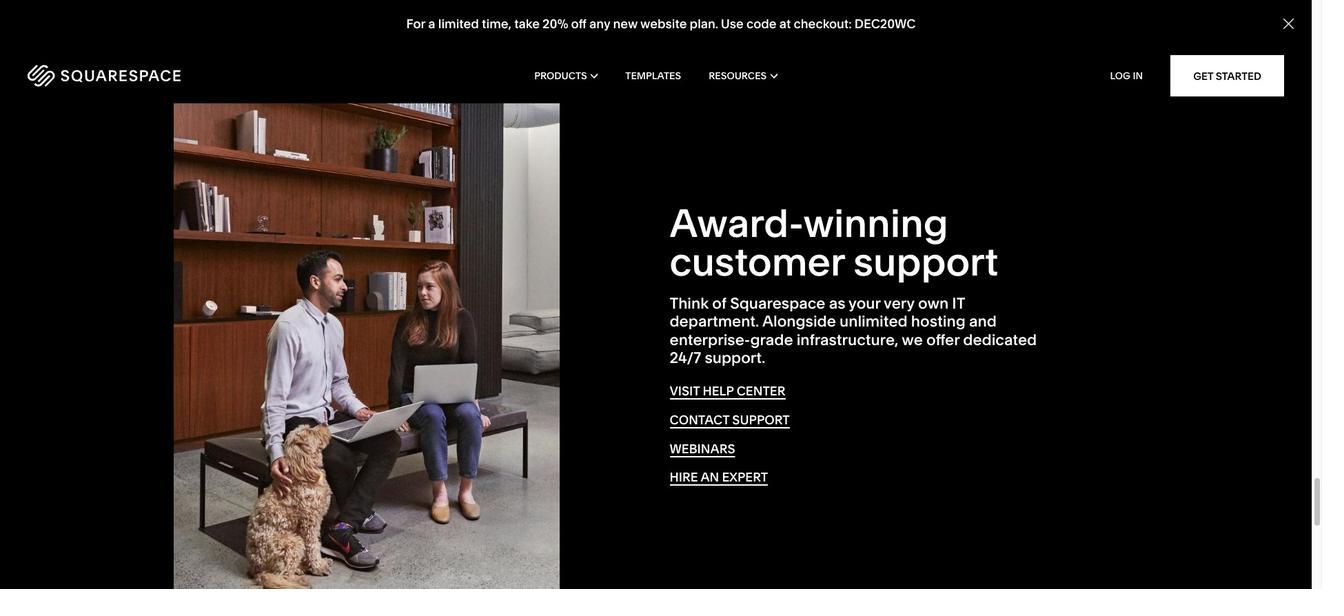Task type: describe. For each thing, give the bounding box(es) containing it.
an
[[701, 470, 719, 485]]

templates link
[[625, 48, 681, 103]]

plan.
[[690, 16, 718, 32]]

help
[[703, 384, 734, 399]]

for a limited time, take 20% off any new website plan. use code at checkout: dec20wc
[[406, 16, 916, 32]]

24/7
[[670, 349, 701, 367]]

squarespace logo image
[[28, 65, 181, 87]]

expert
[[722, 470, 768, 485]]

webinars link
[[670, 441, 735, 457]]

get
[[1193, 69, 1213, 82]]

off
[[571, 16, 587, 32]]

award-
[[670, 200, 803, 247]]

visit
[[670, 384, 700, 399]]

new
[[613, 16, 638, 32]]

resources button
[[709, 48, 777, 103]]

webinars
[[670, 441, 735, 457]]

use
[[721, 16, 744, 32]]

log             in link
[[1110, 70, 1143, 82]]

get started
[[1193, 69, 1261, 82]]

infrastructure,
[[797, 331, 899, 349]]

of
[[712, 294, 727, 313]]

hire an expert
[[670, 470, 768, 485]]

grade
[[750, 331, 793, 349]]

templates
[[625, 70, 681, 82]]

hire an expert link
[[670, 470, 768, 486]]

at
[[779, 16, 791, 32]]

support
[[854, 238, 999, 285]]

customer
[[670, 238, 845, 285]]

hosting
[[911, 312, 966, 331]]

started
[[1216, 69, 1261, 82]]

log             in
[[1110, 70, 1143, 82]]

enterprise-
[[670, 331, 750, 349]]

products
[[534, 70, 587, 82]]

support
[[732, 412, 790, 428]]

website
[[640, 16, 687, 32]]

get started link
[[1171, 55, 1284, 97]]

limited
[[438, 16, 479, 32]]

contact
[[670, 412, 729, 428]]

products button
[[534, 48, 598, 103]]



Task type: locate. For each thing, give the bounding box(es) containing it.
think
[[670, 294, 709, 313]]

as
[[829, 294, 845, 313]]

think of squarespace as your very own it department. alongside unlimited hosting and enterprise-grade infrastructure, we offer dedicated 24/7 support.
[[670, 294, 1037, 367]]

department.
[[670, 312, 759, 331]]

for
[[406, 16, 425, 32]]

support.
[[705, 349, 765, 367]]

visit help center
[[670, 384, 786, 399]]

offer
[[926, 331, 960, 349]]

time,
[[482, 16, 511, 32]]

very
[[884, 294, 915, 313]]

center
[[737, 384, 786, 399]]

it
[[952, 294, 965, 313]]

hire
[[670, 470, 698, 485]]

a
[[428, 16, 435, 32]]

contact support
[[670, 412, 790, 428]]

in
[[1133, 70, 1143, 82]]

checkout:
[[794, 16, 852, 32]]

alongside
[[762, 312, 836, 331]]

winning
[[803, 200, 948, 247]]

visit help center link
[[670, 384, 786, 400]]

squarespace logo link
[[28, 65, 279, 87]]

dedicated
[[963, 331, 1037, 349]]

and
[[969, 312, 997, 331]]

code
[[746, 16, 777, 32]]

award-winning customer support
[[670, 200, 999, 285]]

your
[[849, 294, 881, 313]]

contact support link
[[670, 412, 790, 429]]

log
[[1110, 70, 1131, 82]]

we
[[902, 331, 923, 349]]

squarespace
[[730, 294, 825, 313]]

dec20wc
[[855, 16, 916, 32]]

unlimited
[[840, 312, 908, 331]]

resources
[[709, 70, 767, 82]]

20%
[[543, 16, 568, 32]]

any
[[589, 16, 610, 32]]

own
[[918, 294, 949, 313]]

take
[[514, 16, 540, 32]]

customer care advisors. image
[[173, 74, 559, 589]]



Task type: vqa. For each thing, say whether or not it's contained in the screenshot.
SELL corresponding to Sell services
no



